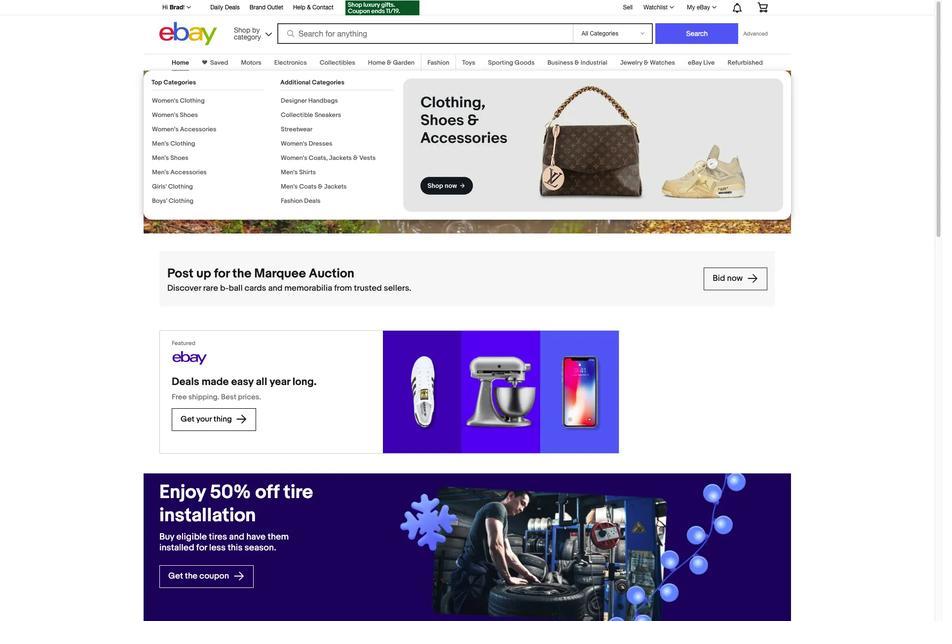 Task type: describe. For each thing, give the bounding box(es) containing it.
fashion deals link
[[281, 197, 321, 205]]

long.
[[293, 376, 317, 389]]

installed
[[160, 543, 195, 554]]

additional categories
[[281, 79, 345, 86]]

men's for men's accessories
[[152, 168, 169, 176]]

up
[[196, 266, 211, 282]]

streetwear
[[281, 125, 313, 133]]

motors link
[[241, 59, 262, 67]]

get your thing
[[181, 415, 234, 424]]

women's dresses link
[[281, 140, 333, 148]]

boys'
[[152, 197, 167, 205]]

sneakers
[[315, 111, 341, 119]]

shoes for women's shoes
[[180, 111, 198, 119]]

deals for fashion deals
[[304, 197, 321, 205]]

coats,
[[309, 154, 328, 162]]

and inside get your atv or utv kitted out begin adventures with cargo bags, tires, and more.
[[160, 140, 175, 151]]

refurbished link
[[728, 59, 764, 67]]

free
[[172, 393, 187, 402]]

easy
[[231, 376, 254, 389]]

now for explore
[[199, 168, 215, 178]]

shipping.
[[189, 393, 220, 402]]

clothing for men's clothing
[[170, 140, 195, 148]]

electronics link
[[275, 59, 307, 67]]

brand outlet
[[250, 4, 284, 11]]

boys' clothing
[[152, 197, 194, 205]]

clothing for boys' clothing
[[169, 197, 194, 205]]

discover
[[167, 283, 201, 293]]

and inside enjoy 50% off tire installation buy eligible tires and have them installed for less this season.
[[229, 532, 245, 543]]

your for atv
[[197, 78, 235, 101]]

fashion deals
[[281, 197, 321, 205]]

daily deals link
[[210, 2, 240, 13]]

men's for men's shoes
[[152, 154, 169, 162]]

get for thing
[[181, 415, 195, 424]]

women's dresses
[[281, 140, 333, 148]]

goods
[[515, 59, 535, 67]]

collectible
[[281, 111, 313, 119]]

categories for clothing
[[164, 79, 196, 86]]

clothing for women's clothing
[[180, 97, 205, 105]]

men's accessories link
[[152, 168, 207, 176]]

jewelry & watches link
[[621, 59, 676, 67]]

for inside post up for the marquee auction discover rare b-ball cards and memorabilia from trusted sellers.
[[214, 266, 230, 282]]

prices.
[[238, 393, 261, 402]]

collectible sneakers link
[[281, 111, 341, 119]]

girls'
[[152, 183, 167, 191]]

handbags
[[309, 97, 338, 105]]

business
[[548, 59, 574, 67]]

clothing for girls' clothing
[[168, 183, 193, 191]]

outlet
[[267, 4, 284, 11]]

toys
[[463, 59, 476, 67]]

industrial
[[581, 59, 608, 67]]

memorabilia
[[285, 283, 333, 293]]

men's clothing link
[[152, 140, 195, 148]]

deals inside deals made easy all year long. free shipping. best prices.
[[172, 376, 199, 389]]

my
[[688, 4, 696, 11]]

daily deals
[[210, 4, 240, 11]]

help & contact link
[[293, 2, 334, 13]]

saved link
[[207, 59, 228, 67]]

utv
[[160, 101, 196, 124]]

help & contact
[[293, 4, 334, 11]]

post up for the marquee auction link
[[167, 266, 697, 283]]

get the coupon image
[[346, 0, 420, 15]]

made
[[202, 376, 229, 389]]

women's coats, jackets & vests link
[[281, 154, 376, 162]]

1 vertical spatial the
[[185, 572, 198, 581]]

men's coats & jackets
[[281, 183, 347, 191]]

collectibles link
[[320, 59, 356, 67]]

!
[[183, 4, 185, 11]]

post
[[167, 266, 194, 282]]

home for home
[[172, 59, 189, 67]]

garden
[[393, 59, 415, 67]]

bid
[[713, 274, 726, 284]]

men's for men's shirts
[[281, 168, 298, 176]]

sporting goods link
[[489, 59, 535, 67]]

fashion for fashion 'link'
[[428, 59, 450, 67]]

accessories for men's accessories
[[170, 168, 207, 176]]

toys link
[[463, 59, 476, 67]]

brand outlet link
[[250, 2, 284, 13]]

men's clothing
[[152, 140, 195, 148]]

categories for handbags
[[312, 79, 345, 86]]

watchlist link
[[639, 1, 679, 13]]

tires,
[[303, 129, 323, 140]]

help
[[293, 4, 306, 11]]

more.
[[177, 140, 200, 151]]

home for home & garden
[[368, 59, 386, 67]]

fashion for fashion deals
[[281, 197, 303, 205]]

watches
[[651, 59, 676, 67]]

account navigation
[[157, 0, 776, 17]]

top categories
[[152, 79, 196, 86]]

women's for women's clothing
[[152, 97, 179, 105]]

electronics
[[275, 59, 307, 67]]

my ebay link
[[682, 1, 722, 13]]

women's coats, jackets & vests
[[281, 154, 376, 162]]

get for atv
[[160, 78, 193, 101]]

refurbished
[[728, 59, 764, 67]]

the inside post up for the marquee auction discover rare b-ball cards and memorabilia from trusted sellers.
[[233, 266, 252, 282]]

women's accessories
[[152, 125, 217, 133]]

category
[[234, 33, 261, 41]]

post up for the marquee auction discover rare b-ball cards and memorabilia from trusted sellers.
[[167, 266, 412, 293]]

none submit inside shop by category banner
[[656, 23, 739, 44]]

rare
[[203, 283, 218, 293]]

buy
[[160, 532, 174, 543]]

accessories for women's accessories
[[180, 125, 217, 133]]

women's for women's dresses
[[281, 140, 308, 148]]

0 vertical spatial jackets
[[330, 154, 352, 162]]

off
[[255, 481, 280, 504]]

for inside enjoy 50% off tire installation buy eligible tires and have them installed for less this season.
[[197, 543, 207, 554]]

men's shoes
[[152, 154, 189, 162]]

shop by category banner
[[157, 0, 776, 48]]



Task type: vqa. For each thing, say whether or not it's contained in the screenshot.
& for Garden
yes



Task type: locate. For each thing, give the bounding box(es) containing it.
jackets right coats,
[[330, 154, 352, 162]]

shop by category button
[[230, 22, 274, 43]]

0 horizontal spatial now
[[199, 168, 215, 178]]

1 vertical spatial for
[[197, 543, 207, 554]]

& for watches
[[644, 59, 649, 67]]

men's for men's clothing
[[152, 140, 169, 148]]

1 vertical spatial ebay
[[689, 59, 703, 67]]

& right help
[[307, 4, 311, 11]]

0 vertical spatial and
[[160, 140, 175, 151]]

& inside account navigation
[[307, 4, 311, 11]]

deals inside additional categories element
[[304, 197, 321, 205]]

& left garden
[[387, 59, 392, 67]]

jackets
[[330, 154, 352, 162], [324, 183, 347, 191]]

clothing
[[180, 97, 205, 105], [170, 140, 195, 148], [168, 183, 193, 191], [169, 197, 194, 205]]

your shopping cart image
[[758, 2, 769, 12]]

clothing, shoes & accessories - shop now image
[[404, 79, 784, 212]]

live
[[704, 59, 715, 67]]

girls' clothing
[[152, 183, 193, 191]]

watchlist
[[644, 4, 668, 11]]

saved
[[210, 59, 228, 67]]

0 vertical spatial the
[[233, 266, 252, 282]]

now right bid
[[728, 274, 744, 284]]

2 horizontal spatial and
[[268, 283, 283, 293]]

from
[[334, 283, 352, 293]]

accessories
[[180, 125, 217, 133], [170, 168, 207, 176]]

1 vertical spatial get
[[181, 415, 195, 424]]

by
[[252, 26, 260, 34]]

0 vertical spatial your
[[197, 78, 235, 101]]

& right business
[[575, 59, 580, 67]]

1 vertical spatial fashion
[[281, 197, 303, 205]]

all
[[256, 376, 267, 389]]

clothing down explore
[[168, 183, 193, 191]]

deals up free
[[172, 376, 199, 389]]

women's
[[152, 125, 179, 133]]

2 home from the left
[[368, 59, 386, 67]]

your inside get your atv or utv kitted out begin adventures with cargo bags, tires, and more.
[[197, 78, 235, 101]]

1 vertical spatial your
[[196, 415, 212, 424]]

for
[[214, 266, 230, 282], [197, 543, 207, 554]]

advanced
[[744, 31, 769, 37]]

fashion down coats
[[281, 197, 303, 205]]

2 vertical spatial deals
[[172, 376, 199, 389]]

categories up women's clothing link
[[164, 79, 196, 86]]

men's shirts link
[[281, 168, 316, 176]]

home & garden
[[368, 59, 415, 67]]

shoes up the women's accessories
[[180, 111, 198, 119]]

0 horizontal spatial deals
[[172, 376, 199, 389]]

& for industrial
[[575, 59, 580, 67]]

designer handbags link
[[281, 97, 338, 105]]

accessories up girls' clothing
[[170, 168, 207, 176]]

ebay
[[697, 4, 711, 11], [689, 59, 703, 67]]

1 horizontal spatial the
[[233, 266, 252, 282]]

& for garden
[[387, 59, 392, 67]]

brand
[[250, 4, 266, 11]]

shoes for men's shoes
[[170, 154, 189, 162]]

the left coupon
[[185, 572, 198, 581]]

get inside get the coupon link
[[168, 572, 183, 581]]

deals right daily
[[225, 4, 240, 11]]

cards
[[245, 283, 267, 293]]

women's shoes link
[[152, 111, 198, 119]]

0 vertical spatial now
[[199, 168, 215, 178]]

business & industrial link
[[548, 59, 608, 67]]

clothing down girls' clothing
[[169, 197, 194, 205]]

less
[[209, 543, 226, 554]]

fashion left 'toys' link
[[428, 59, 450, 67]]

and down marquee
[[268, 283, 283, 293]]

men's accessories
[[152, 168, 207, 176]]

dresses
[[309, 140, 333, 148]]

coupon
[[200, 572, 229, 581]]

1 home from the left
[[172, 59, 189, 67]]

top categories element
[[152, 79, 265, 211]]

0 vertical spatial get
[[160, 78, 193, 101]]

0 vertical spatial shoes
[[180, 111, 198, 119]]

and down begin
[[160, 140, 175, 151]]

1 horizontal spatial fashion
[[428, 59, 450, 67]]

now right explore
[[199, 168, 215, 178]]

advanced link
[[739, 24, 774, 43]]

explore
[[168, 168, 198, 178]]

women's down bags,
[[281, 140, 308, 148]]

clothing down the women's accessories
[[170, 140, 195, 148]]

ball
[[229, 283, 243, 293]]

jewelry
[[621, 59, 643, 67]]

men's down men's clothing link
[[152, 154, 169, 162]]

for up b-
[[214, 266, 230, 282]]

season.
[[245, 543, 276, 554]]

shop by category
[[234, 26, 261, 41]]

sellers.
[[384, 283, 412, 293]]

streetwear link
[[281, 125, 313, 133]]

& for contact
[[307, 4, 311, 11]]

accessories up more.
[[180, 125, 217, 133]]

home up top categories on the top left of page
[[172, 59, 189, 67]]

men's left shirts
[[281, 168, 298, 176]]

women's up men's shirts link
[[281, 154, 308, 162]]

clothing up women's shoes link
[[180, 97, 205, 105]]

1 vertical spatial now
[[728, 274, 744, 284]]

& right coats
[[318, 183, 323, 191]]

deals down men's coats & jackets link
[[304, 197, 321, 205]]

& left vests
[[354, 154, 358, 162]]

enjoy 50% off tire installation link
[[160, 481, 324, 528]]

coats
[[299, 183, 317, 191]]

1 categories from the left
[[164, 79, 196, 86]]

get
[[160, 78, 193, 101], [181, 415, 195, 424], [168, 572, 183, 581]]

1 horizontal spatial now
[[728, 274, 744, 284]]

designer
[[281, 97, 307, 105]]

my ebay
[[688, 4, 711, 11]]

1 vertical spatial shoes
[[170, 154, 189, 162]]

2 vertical spatial get
[[168, 572, 183, 581]]

ebay live link
[[689, 59, 715, 67]]

2 vertical spatial and
[[229, 532, 245, 543]]

0 vertical spatial ebay
[[697, 4, 711, 11]]

get inside get your atv or utv kitted out begin adventures with cargo bags, tires, and more.
[[160, 78, 193, 101]]

jackets right coats
[[324, 183, 347, 191]]

atv
[[239, 78, 274, 101]]

now for bid
[[728, 274, 744, 284]]

bid now
[[713, 274, 745, 284]]

your for thing
[[196, 415, 212, 424]]

women's up women's shoes link
[[152, 97, 179, 105]]

collectible sneakers
[[281, 111, 341, 119]]

1 horizontal spatial home
[[368, 59, 386, 67]]

Search for anything text field
[[279, 24, 572, 43]]

featured
[[172, 340, 196, 347]]

0 horizontal spatial fashion
[[281, 197, 303, 205]]

categories up handbags
[[312, 79, 345, 86]]

eligible
[[176, 532, 207, 543]]

1 horizontal spatial and
[[229, 532, 245, 543]]

1 vertical spatial jackets
[[324, 183, 347, 191]]

50%
[[210, 481, 251, 504]]

ebay live
[[689, 59, 715, 67]]

ebay inside main content
[[689, 59, 703, 67]]

women's for women's coats, jackets & vests
[[281, 154, 308, 162]]

home left garden
[[368, 59, 386, 67]]

0 vertical spatial deals
[[225, 4, 240, 11]]

cargo
[[252, 129, 276, 140]]

1 vertical spatial deals
[[304, 197, 321, 205]]

ebay right my
[[697, 4, 711, 11]]

deals inside account navigation
[[225, 4, 240, 11]]

1 vertical spatial and
[[268, 283, 283, 293]]

women's for women's shoes
[[152, 111, 179, 119]]

1 horizontal spatial for
[[214, 266, 230, 282]]

for down eligible
[[197, 543, 207, 554]]

or
[[278, 78, 295, 101]]

main content
[[0, 48, 936, 621]]

0 horizontal spatial home
[[172, 59, 189, 67]]

auction
[[309, 266, 355, 282]]

collectibles
[[320, 59, 356, 67]]

main content containing get your atv or utv kitted out
[[0, 48, 936, 621]]

deals
[[225, 4, 240, 11], [304, 197, 321, 205], [172, 376, 199, 389]]

get for coupon
[[168, 572, 183, 581]]

categories
[[164, 79, 196, 86], [312, 79, 345, 86]]

men's for men's coats & jackets
[[281, 183, 298, 191]]

women's shoes
[[152, 111, 198, 119]]

0 horizontal spatial the
[[185, 572, 198, 581]]

additional
[[281, 79, 311, 86]]

2 horizontal spatial deals
[[304, 197, 321, 205]]

tire
[[284, 481, 313, 504]]

women's accessories link
[[152, 125, 217, 133]]

1 horizontal spatial categories
[[312, 79, 345, 86]]

the up ball
[[233, 266, 252, 282]]

ebay inside account navigation
[[697, 4, 711, 11]]

and up this on the left
[[229, 532, 245, 543]]

men's down men's shirts
[[281, 183, 298, 191]]

explore now
[[168, 168, 217, 178]]

0 vertical spatial for
[[214, 266, 230, 282]]

0 vertical spatial accessories
[[180, 125, 217, 133]]

0 horizontal spatial for
[[197, 543, 207, 554]]

sporting
[[489, 59, 514, 67]]

out
[[256, 101, 285, 124]]

2 categories from the left
[[312, 79, 345, 86]]

home
[[172, 59, 189, 67], [368, 59, 386, 67]]

enjoy
[[160, 481, 206, 504]]

None submit
[[656, 23, 739, 44]]

additional categories element
[[281, 79, 394, 211]]

deals made easy all year long. free shipping. best prices.
[[172, 376, 317, 402]]

men's down begin
[[152, 140, 169, 148]]

fashion inside additional categories element
[[281, 197, 303, 205]]

0 horizontal spatial categories
[[164, 79, 196, 86]]

your left thing
[[196, 415, 212, 424]]

adventures
[[185, 129, 231, 140]]

women's up women's
[[152, 111, 179, 119]]

1 horizontal spatial deals
[[225, 4, 240, 11]]

shop
[[234, 26, 251, 34]]

1 vertical spatial accessories
[[170, 168, 207, 176]]

0 vertical spatial fashion
[[428, 59, 450, 67]]

men's up girls'
[[152, 168, 169, 176]]

shoes up the men's accessories
[[170, 154, 189, 162]]

ebay left live
[[689, 59, 703, 67]]

your down saved link
[[197, 78, 235, 101]]

men's shoes link
[[152, 154, 189, 162]]

& right jewelry
[[644, 59, 649, 67]]

0 horizontal spatial and
[[160, 140, 175, 151]]

bid now link
[[705, 268, 768, 290]]

deals for daily deals
[[225, 4, 240, 11]]

men's coats & jackets link
[[281, 183, 347, 191]]

and inside post up for the marquee auction discover rare b-ball cards and memorabilia from trusted sellers.
[[268, 283, 283, 293]]



